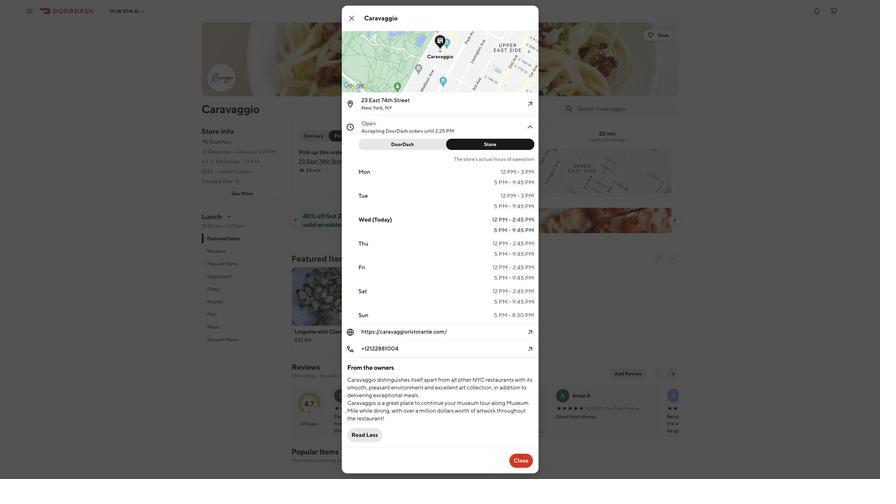 Task type: locate. For each thing, give the bounding box(es) containing it.
order down meals.
[[402, 406, 414, 411]]

the store's actual hours of operation
[[454, 156, 535, 162]]

pasta button
[[202, 283, 283, 296]]

closes
[[238, 149, 252, 155]]

$32.00 inside "beef carpaccio $32.00"
[[362, 338, 378, 343]]

$32.00 down 'beef'
[[362, 338, 378, 343]]

1 horizontal spatial ratings
[[301, 373, 316, 379]]

0 horizontal spatial 120
[[215, 159, 224, 165]]

open for open accepting doordash orders until 2:25 pm
[[362, 120, 376, 127]]

0 horizontal spatial orders
[[343, 213, 360, 220]]

reviews for reviews 120 ratings • 5 public reviews
[[292, 363, 320, 372]]

1 horizontal spatial a
[[416, 408, 419, 415]]

dialog
[[300, 0, 570, 474]]

pm up reviews button in the bottom left of the page
[[237, 223, 245, 229]]

ratings inside reviews 120 ratings • 5 public reviews
[[301, 373, 316, 379]]

0 horizontal spatial 23
[[299, 158, 305, 165]]

&
[[218, 179, 222, 184]]

pick
[[299, 149, 310, 156]]

23
[[362, 97, 368, 104], [299, 158, 305, 165]]

0 vertical spatial featured
[[207, 236, 227, 242]]

store's
[[464, 156, 478, 162]]

carpaccio
[[374, 329, 399, 335]]

mon
[[359, 169, 371, 175]]

74th up "24 min"
[[319, 158, 331, 165]]

0 vertical spatial 12 pm - 3 pm
[[501, 169, 535, 175]]

previous button of carousel image
[[657, 256, 662, 262]]

from inside popular items the most commonly ordered items and dishes from this store
[[394, 458, 405, 464]]

w
[[117, 8, 122, 14]]

1 horizontal spatial open
[[362, 120, 376, 127]]

9:45
[[513, 179, 524, 186], [513, 203, 524, 210], [513, 227, 524, 234], [513, 251, 524, 258], [513, 275, 524, 282], [513, 299, 524, 306]]

orders left until at the left
[[409, 128, 424, 134]]

from the owners
[[348, 364, 394, 372]]

close caravaggio image
[[348, 14, 356, 23]]

0 vertical spatial and
[[425, 385, 434, 391]]

1 vertical spatial the
[[292, 458, 300, 464]]

1 vertical spatial popular
[[292, 448, 318, 457]]

23 inside the pick up this order at: 23 east 74th street
[[299, 158, 305, 165]]

1 vertical spatial store
[[484, 142, 497, 147]]

Pickup radio
[[329, 130, 356, 142]]

order for 2/14/23
[[402, 406, 414, 411]]

5 pm - 9:45 pm for tue
[[494, 203, 535, 210]]

a down next image
[[672, 392, 677, 400]]

1 vertical spatial 23
[[299, 158, 305, 165]]

0 vertical spatial east
[[369, 97, 380, 104]]

• left the public
[[317, 373, 319, 379]]

12 pm - 2:45 pm for fri
[[493, 264, 535, 271]]

doordash down open accepting doordash orders until 2:25 pm
[[391, 142, 414, 147]]

street up open accepting doordash orders until 2:25 pm
[[394, 97, 410, 104]]

1 vertical spatial to
[[522, 385, 527, 391]]

review inside button
[[626, 371, 643, 377]]

featured items heading
[[292, 253, 351, 264]]

items up commonly
[[320, 448, 339, 457]]

9:45 for wed (today)
[[513, 227, 524, 234]]

popular items the most commonly ordered items and dishes from this store
[[292, 448, 426, 464]]

0 horizontal spatial to
[[370, 213, 376, 220]]

• doordash order down exceptional
[[380, 406, 414, 411]]

1 horizontal spatial 23
[[362, 97, 368, 104]]

1 horizontal spatial up
[[361, 213, 369, 220]]

reviews 120 ratings • 5 public reviews
[[292, 363, 356, 379]]

open menu image
[[25, 7, 34, 15]]

featured items down "12:00 pm - 2:25 pm" at the left
[[207, 236, 240, 242]]

0 horizontal spatial 4.7
[[202, 159, 208, 165]]

12 pm - 3 pm for mon
[[501, 169, 535, 175]]

items up reviews button in the bottom left of the page
[[228, 236, 240, 242]]

public
[[324, 373, 338, 379]]

of right hours
[[507, 156, 512, 162]]

powered by google image
[[344, 82, 364, 89]]

street down order
[[332, 158, 348, 165]]

popular inside popular items the most commonly ordered items and dishes from this store
[[292, 448, 318, 457]]

• doordash order for 10/19/22
[[493, 406, 527, 411]]

0 horizontal spatial from
[[394, 458, 405, 464]]

to down meals.
[[415, 400, 420, 407]]

0 horizontal spatial and
[[369, 458, 378, 464]]

2:45
[[513, 217, 524, 223], [513, 240, 524, 247], [513, 264, 524, 271], [513, 288, 524, 295]]

click item image
[[526, 100, 535, 108], [526, 123, 535, 131], [526, 328, 535, 337], [526, 345, 535, 354]]

popular inside button
[[207, 261, 225, 267]]

2:25 right until at the left
[[436, 128, 445, 134]]

previous image
[[657, 371, 662, 377]]

23 inside 23 east 74th street new york, ny
[[362, 97, 368, 104]]

and down apart at the left
[[425, 385, 434, 391]]

up up $15 in the top of the page
[[361, 213, 369, 220]]

0 vertical spatial 3
[[521, 169, 524, 175]]

items down subtotals
[[329, 254, 351, 264]]

items inside button
[[226, 261, 238, 267]]

linguine
[[295, 329, 317, 335]]

0 vertical spatial popular
[[207, 261, 225, 267]]

doordash right tour
[[496, 406, 515, 411]]

the left store's
[[454, 156, 463, 162]]

min inside 22 min ready for pickup
[[607, 130, 616, 137]]

featured down valid on the left top of the page
[[292, 254, 327, 264]]

min right 24
[[313, 168, 321, 173]]

1 horizontal spatial 2:25
[[259, 149, 269, 155]]

1 vertical spatial 120
[[292, 373, 300, 379]]

dollars
[[438, 408, 454, 415]]

linguine with clams image
[[292, 267, 354, 326]]

and inside popular items the most commonly ordered items and dishes from this store
[[369, 458, 378, 464]]

orders
[[409, 128, 424, 134], [343, 213, 360, 220]]

anne a
[[573, 393, 591, 399]]

0 horizontal spatial east
[[307, 158, 318, 165]]

1 • doordash order from the left
[[380, 406, 414, 411]]

DoorDash button
[[359, 139, 451, 150]]

4.7
[[202, 159, 208, 165], [305, 400, 314, 408]]

reviews inside button
[[207, 249, 226, 254]]

1 horizontal spatial 4.7
[[305, 400, 314, 408]]

1 3 from the top
[[521, 169, 524, 175]]

popular items
[[207, 261, 238, 267]]

meat
[[207, 325, 219, 330]]

east up york,
[[369, 97, 380, 104]]

from up excellent
[[439, 377, 450, 384]]

1 $32.00 from the left
[[295, 338, 312, 343]]

1 vertical spatial ratings
[[301, 373, 316, 379]]

• doordash order down addition
[[493, 406, 527, 411]]

• inside reviews 120 ratings • 5 public reviews
[[317, 373, 319, 379]]

doordash inside open accepting doordash orders until 2:25 pm
[[386, 128, 408, 134]]

pm right 12:00
[[215, 223, 223, 229]]

of left stars at the bottom
[[301, 422, 305, 427]]

store up dashpass
[[202, 127, 219, 135]]

1 vertical spatial reviews
[[292, 363, 320, 372]]

3
[[521, 169, 524, 175], [521, 193, 524, 199]]

1 horizontal spatial order
[[402, 406, 414, 411]]

with right (today)
[[397, 213, 409, 220]]

in
[[494, 385, 499, 391]]

items up appetizers button
[[226, 261, 238, 267]]

hour options option group
[[359, 139, 535, 150]]

reviews up popular items
[[207, 249, 226, 254]]

2 3 from the top
[[521, 193, 524, 199]]

popular for popular items the most commonly ordered items and dishes from this store
[[292, 448, 318, 457]]

stars
[[309, 422, 318, 427]]

order methods option group
[[299, 130, 356, 142]]

to left $10
[[370, 213, 376, 220]]

1 horizontal spatial min
[[607, 130, 616, 137]]

$32.00 down "linguine"
[[295, 338, 312, 343]]

1 click item image from the top
[[526, 100, 535, 108]]

0 horizontal spatial street
[[332, 158, 348, 165]]

tiramisu caravaggio $22.00
[[428, 329, 479, 343]]

popular for popular items
[[207, 261, 225, 267]]

a right anne
[[587, 393, 591, 399]]

1 horizontal spatial street
[[394, 97, 410, 104]]

s
[[339, 392, 343, 400]]

other
[[458, 377, 472, 384]]

tiramisu caravaggio image
[[426, 267, 488, 326]]

0 vertical spatial reviews
[[207, 249, 226, 254]]

order right along on the right bottom
[[516, 406, 527, 411]]

items
[[356, 458, 368, 464]]

22 min ready for pickup
[[590, 130, 626, 143]]

environment
[[391, 385, 424, 391]]

1 vertical spatial 74th
[[319, 158, 331, 165]]

off up on
[[317, 213, 325, 220]]

2 vertical spatial 2:25
[[227, 223, 236, 229]]

pickup
[[335, 133, 351, 139]]

review right "add"
[[626, 371, 643, 377]]

1 12 pm - 3 pm from the top
[[501, 169, 535, 175]]

doordash
[[386, 128, 408, 134], [391, 142, 414, 147], [382, 406, 402, 411], [496, 406, 515, 411], [605, 406, 624, 411]]

reviews down 'linguine with clams $32.00'
[[292, 363, 320, 372]]

of down museum
[[471, 408, 476, 415]]

featured down "12:00 pm - 2:25 pm" at the left
[[207, 236, 227, 242]]

dining,
[[374, 408, 391, 415]]

0 vertical spatial from
[[439, 377, 450, 384]]

• right now at left
[[233, 149, 235, 155]]

120 down reviews link on the bottom of the page
[[292, 373, 300, 379]]

0 vertical spatial open
[[362, 120, 376, 127]]

see
[[232, 191, 240, 197]]

previous button of carousel image
[[293, 218, 299, 224]]

1 horizontal spatial off
[[388, 213, 396, 220]]

0 horizontal spatial 2:25
[[227, 223, 236, 229]]

ratings up italian
[[225, 159, 240, 165]]

0 vertical spatial store
[[202, 127, 219, 135]]

1 horizontal spatial from
[[439, 377, 450, 384]]

the
[[364, 364, 373, 372], [348, 416, 356, 422]]

12 pm - 3 pm
[[501, 169, 535, 175], [501, 193, 535, 199]]

9:45 for tue
[[513, 203, 524, 210]]

5 pm - 9:45 pm for thu
[[494, 251, 535, 258]]

this inside the pick up this order at: 23 east 74th street
[[320, 149, 329, 156]]

artwork
[[477, 408, 496, 415]]

its
[[527, 377, 533, 384]]

74th
[[381, 97, 393, 104], [319, 158, 331, 165]]

2:25 right 12:00
[[227, 223, 236, 229]]

ratings down reviews link on the bottom of the page
[[301, 373, 316, 379]]

5 pm - 9:45 pm for wed (today)
[[494, 227, 535, 234]]

j
[[365, 393, 368, 399]]

0 vertical spatial the
[[364, 364, 373, 372]]

1 vertical spatial and
[[369, 458, 378, 464]]

0 vertical spatial 74th
[[381, 97, 393, 104]]

74th up ny
[[381, 97, 393, 104]]

2 vertical spatial to
[[415, 400, 420, 407]]

2:25 inside open accepting doordash orders until 2:25 pm
[[436, 128, 445, 134]]

doordash down exceptional
[[382, 406, 402, 411]]

orders inside open accepting doordash orders until 2:25 pm
[[409, 128, 424, 134]]

up right pick
[[312, 149, 318, 156]]

0 horizontal spatial a
[[382, 400, 385, 407]]

accepting
[[362, 128, 385, 134]]

Item Search search field
[[578, 105, 673, 113]]

1 horizontal spatial popular
[[292, 448, 318, 457]]

a right over
[[416, 408, 419, 415]]

add review
[[615, 371, 643, 377]]

from right dishes
[[394, 458, 405, 464]]

order right group
[[382, 133, 395, 139]]

1 horizontal spatial • doordash order
[[493, 406, 527, 411]]

0 horizontal spatial off
[[317, 213, 325, 220]]

add review button
[[611, 368, 647, 380]]

9:45 for sat
[[513, 299, 524, 306]]

is
[[377, 400, 381, 407]]

next button of carousel image
[[672, 218, 678, 224], [671, 256, 676, 262]]

0 vertical spatial 4.7
[[202, 159, 208, 165]]

1 vertical spatial up
[[361, 213, 369, 220]]

1 vertical spatial from
[[394, 458, 405, 464]]

12 pm - 3 pm for tue
[[501, 193, 535, 199]]

0 horizontal spatial min
[[313, 168, 321, 173]]

3 for mon
[[521, 169, 524, 175]]

while
[[360, 408, 373, 415]]

close
[[514, 458, 529, 464]]

the right from
[[364, 364, 373, 372]]

1 horizontal spatial featured
[[292, 254, 327, 264]]

appetizers button
[[202, 270, 283, 283]]

popular
[[207, 261, 225, 267], [292, 448, 318, 457]]

popular up most
[[292, 448, 318, 457]]

delivering
[[348, 392, 372, 399]]

this up 23 east 74th street link
[[320, 149, 329, 156]]

subtotals
[[325, 221, 351, 229]]

0 vertical spatial min
[[607, 130, 616, 137]]

0 horizontal spatial popular
[[207, 261, 225, 267]]

2 pm from the left
[[237, 223, 245, 229]]

the down mile
[[348, 416, 356, 422]]

doordash up doordash button
[[386, 128, 408, 134]]

store up the store's actual hours of operation
[[484, 142, 497, 147]]

2 $32.00 from the left
[[362, 338, 378, 343]]

orders up $15 in the top of the page
[[343, 213, 360, 220]]

this left store
[[406, 458, 414, 464]]

street
[[394, 97, 410, 104], [332, 158, 348, 165]]

0 horizontal spatial • doordash order
[[380, 406, 414, 411]]

5 pm - 9:45 pm for mon
[[494, 179, 535, 186]]

anne
[[573, 393, 586, 399]]

0 vertical spatial street
[[394, 97, 410, 104]]

0 horizontal spatial the
[[292, 458, 300, 464]]

4.7 up 'of 5 stars'
[[305, 400, 314, 408]]

2:25 for 12:00 pm - 2:25 pm
[[227, 223, 236, 229]]

0 horizontal spatial pm
[[215, 223, 223, 229]]

0 horizontal spatial this
[[320, 149, 329, 156]]

120 down open now
[[215, 159, 224, 165]]

2 off from the left
[[388, 213, 396, 220]]

1 horizontal spatial 74th
[[381, 97, 393, 104]]

0 vertical spatial up
[[312, 149, 318, 156]]

1 horizontal spatial featured items
[[292, 254, 351, 264]]

12:00
[[202, 223, 214, 229]]

caravaggio image
[[202, 23, 679, 96], [208, 65, 235, 91]]

0 vertical spatial orders
[[409, 128, 424, 134]]

the left most
[[292, 458, 300, 464]]

sat
[[359, 288, 367, 295]]

east inside 23 east 74th street new york, ny
[[369, 97, 380, 104]]

up inside the pick up this order at: 23 east 74th street
[[312, 149, 318, 156]]

see more
[[232, 191, 253, 197]]

1 horizontal spatial $32.00
[[362, 338, 378, 343]]

5 for sat
[[494, 299, 498, 306]]

1 vertical spatial east
[[307, 158, 318, 165]]

east inside the pick up this order at: 23 east 74th street
[[307, 158, 318, 165]]

lunch
[[202, 213, 222, 221]]

2:25 right at
[[259, 149, 269, 155]]

1 horizontal spatial pm
[[237, 223, 245, 229]]

pricing & fees button
[[202, 178, 240, 185]]

items inside popular items the most commonly ordered items and dishes from this store
[[320, 448, 339, 457]]

off right $10
[[388, 213, 396, 220]]

0 horizontal spatial $32.00
[[295, 338, 312, 343]]

open inside open accepting doordash orders until 2:25 pm
[[362, 120, 376, 127]]

featured items
[[207, 236, 240, 242], [292, 254, 351, 264]]

https://caravaggioristorante.com/
[[362, 329, 447, 335]]

caravaggio
[[364, 14, 398, 22], [427, 54, 453, 59], [427, 54, 453, 59], [202, 102, 260, 116], [450, 329, 479, 335], [348, 377, 376, 384], [348, 400, 376, 407]]

2 horizontal spatial 2:25
[[436, 128, 445, 134]]

2 click item image from the top
[[526, 123, 535, 131]]

with down great
[[392, 408, 403, 415]]

to right addition
[[522, 385, 527, 391]]

reviews inside reviews 120 ratings • 5 public reviews
[[292, 363, 320, 372]]

1 vertical spatial orders
[[343, 213, 360, 220]]

delivery
[[305, 133, 324, 139]]

0 vertical spatial a
[[382, 400, 385, 407]]

0 horizontal spatial up
[[312, 149, 318, 156]]

2:45 for thu
[[513, 240, 524, 247]]

1 vertical spatial of
[[471, 408, 476, 415]]

1 horizontal spatial store
[[484, 142, 497, 147]]

open up accepting
[[362, 120, 376, 127]]

2 12 pm - 3 pm from the top
[[501, 193, 535, 199]]

featured items down on
[[292, 254, 351, 264]]

1 horizontal spatial 120
[[292, 373, 300, 379]]

12 for tue
[[501, 193, 506, 199]]

with left clams
[[318, 329, 328, 335]]

ordered
[[338, 458, 355, 464]]

0 vertical spatial the
[[454, 156, 463, 162]]

9:45 for mon
[[513, 179, 524, 186]]

1 vertical spatial street
[[332, 158, 348, 165]]

collection,
[[467, 385, 493, 391]]

a left anne
[[561, 392, 565, 400]]

1 vertical spatial 3
[[521, 193, 524, 199]]

store for store
[[484, 142, 497, 147]]

doordash right 12/21/21
[[605, 406, 624, 411]]

orders inside 40% off first 2 orders up to $10 off with 40welcome, valid on subtotals $15
[[343, 213, 360, 220]]

23 down pick
[[299, 158, 305, 165]]

east up "24 min"
[[307, 158, 318, 165]]

12 pm - 2:45 pm for sat
[[493, 288, 535, 295]]

a right is
[[382, 400, 385, 407]]

1 vertical spatial 12 pm - 3 pm
[[501, 193, 535, 199]]

9:45 for thu
[[513, 251, 524, 258]]

0 horizontal spatial a
[[561, 392, 565, 400]]

$32.00 inside 'linguine with clams $32.00'
[[295, 338, 312, 343]]

open accepting doordash orders until 2:25 pm
[[362, 120, 454, 134]]

5 pm - 9:45 pm for sat
[[494, 299, 535, 306]]

1 horizontal spatial orders
[[409, 128, 424, 134]]

2 • doordash order from the left
[[493, 406, 527, 411]]

a
[[382, 400, 385, 407], [416, 408, 419, 415]]

1 pm from the left
[[215, 223, 223, 229]]

0 vertical spatial 2:25
[[436, 128, 445, 134]]

12 for thu
[[493, 240, 498, 247]]

1 vertical spatial 2:25
[[259, 149, 269, 155]]

$$$$ • italian cuisine
[[202, 169, 251, 174]]

and right items
[[369, 458, 378, 464]]

1 horizontal spatial the
[[364, 364, 373, 372]]

• right 2/14/23
[[380, 406, 381, 411]]

2:45 for fri
[[513, 264, 524, 271]]

0 vertical spatial review
[[626, 371, 643, 377]]

notification bell image
[[813, 7, 822, 15]]

popular up appetizers
[[207, 261, 225, 267]]

1 horizontal spatial of
[[471, 408, 476, 415]]

pricing
[[202, 179, 217, 184]]

with inside 'linguine with clams $32.00'
[[318, 329, 328, 335]]

0 horizontal spatial order
[[382, 133, 395, 139]]

12 pm - 2:45 pm
[[492, 217, 535, 223], [493, 240, 535, 247], [493, 264, 535, 271], [493, 288, 535, 295]]

0 items, open order cart image
[[830, 7, 839, 15]]

review down add review
[[625, 406, 639, 411]]

million
[[420, 408, 436, 415]]

4.7 up $$$$
[[202, 159, 208, 165]]

1 horizontal spatial the
[[454, 156, 463, 162]]

1 vertical spatial featured
[[292, 254, 327, 264]]

min right 22
[[607, 130, 616, 137]]

0 horizontal spatial reviews
[[207, 249, 226, 254]]

store inside button
[[484, 142, 497, 147]]

pm
[[446, 128, 454, 134], [270, 149, 278, 155], [508, 169, 517, 175], [526, 169, 535, 175], [499, 179, 508, 186], [526, 179, 535, 186], [508, 193, 517, 199], [526, 193, 535, 199], [499, 203, 508, 210], [526, 203, 535, 210], [499, 217, 508, 223], [526, 217, 535, 223], [499, 227, 508, 234], [526, 227, 535, 234], [499, 240, 508, 247], [526, 240, 535, 247], [499, 251, 508, 258], [526, 251, 535, 258], [499, 264, 508, 271], [526, 264, 535, 271], [499, 275, 508, 282], [526, 275, 535, 282], [499, 288, 508, 295], [526, 288, 535, 295], [499, 299, 508, 306], [526, 299, 535, 306], [499, 312, 508, 319], [526, 312, 535, 319]]

map region
[[300, 0, 570, 152], [284, 93, 734, 273]]

$15
[[352, 221, 362, 229]]

2 vertical spatial of
[[301, 422, 305, 427]]

open down dashpass
[[208, 149, 221, 155]]

23 up new
[[362, 97, 368, 104]]

1 vertical spatial featured items
[[292, 254, 351, 264]]



Task type: vqa. For each thing, say whether or not it's contained in the screenshot.
Just Salad's 'min'
no



Task type: describe. For each thing, give the bounding box(es) containing it.
great
[[386, 400, 399, 407]]

the inside dialog
[[454, 156, 463, 162]]

• right $$$$
[[215, 169, 217, 174]]

this inside popular items the most commonly ordered items and dishes from this store
[[406, 458, 414, 464]]

3 for tue
[[521, 193, 524, 199]]

itself
[[411, 377, 423, 384]]

york,
[[373, 105, 384, 111]]

24 min
[[306, 168, 321, 173]]

doordash for 12/21/21
[[605, 406, 624, 411]]

$22.00
[[428, 338, 445, 343]]

doordash for 2/14/23
[[382, 406, 402, 411]]

dessert
[[207, 337, 224, 343]]

12 pm - 2:45 pm for thu
[[493, 240, 535, 247]]

4 click item image from the top
[[526, 345, 535, 354]]

with inside 40% off first 2 orders up to $10 off with 40welcome, valid on subtotals $15
[[397, 213, 409, 220]]

reviews for reviews
[[207, 249, 226, 254]]

of 5 stars
[[301, 422, 318, 427]]

on
[[317, 221, 324, 229]]

sun
[[359, 312, 369, 319]]

street inside 23 east 74th street new york, ny
[[394, 97, 410, 104]]

1 vertical spatial next button of carousel image
[[671, 256, 676, 262]]

reviews button
[[202, 245, 283, 258]]

your
[[445, 400, 456, 407]]

with left its
[[515, 377, 526, 384]]

restaurants
[[486, 377, 514, 384]]

1 vertical spatial review
[[625, 406, 639, 411]]

fish button
[[202, 308, 283, 321]]

next image
[[671, 371, 676, 377]]

owners
[[374, 364, 394, 372]]

street inside the pick up this order at: 23 east 74th street
[[332, 158, 348, 165]]

and inside caravaggio distinguishes itself apart from all other nyc restaurants with its smooth, pleasant environment and excellent art collection, in addition to delivering exceptional meals. caravaggio is a great place to continue your museum tour along museum mile while dining, with over a million dollars worth of artwork throughout the restaurant!
[[425, 385, 434, 391]]

items inside heading
[[329, 254, 351, 264]]

up inside 40% off first 2 orders up to $10 off with 40welcome, valid on subtotals $15
[[361, 213, 369, 220]]

at
[[253, 149, 258, 155]]

12 for fri
[[493, 264, 498, 271]]

2:45 for wed (today)
[[513, 217, 524, 223]]

most
[[301, 458, 312, 464]]

• doordash order for 2/14/23
[[380, 406, 414, 411]]

pm inside open accepting doordash orders until 2:25 pm
[[446, 128, 454, 134]]

• right tour
[[493, 406, 495, 411]]

operation
[[513, 156, 535, 162]]

111 w 57th st
[[110, 8, 139, 14]]

over
[[404, 408, 415, 415]]

2:25 for • closes at 2:25 pm
[[259, 149, 269, 155]]

2 horizontal spatial to
[[522, 385, 527, 391]]

ny
[[385, 105, 392, 111]]

art
[[459, 385, 466, 391]]

of inside caravaggio distinguishes itself apart from all other nyc restaurants with its smooth, pleasant environment and excellent art collection, in addition to delivering exceptional meals. caravaggio is a great place to continue your museum tour along museum mile while dining, with over a million dollars worth of artwork throughout the restaurant!
[[471, 408, 476, 415]]

caravaggio inside tiramisu caravaggio $22.00
[[450, 329, 479, 335]]

• right 12/21/21
[[602, 406, 604, 411]]

pasta
[[207, 287, 220, 292]]

worth
[[455, 408, 470, 415]]

5 pm - 9:45 pm for fri
[[494, 275, 535, 282]]

group order button
[[362, 130, 400, 142]]

at:
[[346, 149, 353, 156]]

now
[[222, 149, 231, 155]]

Store button
[[447, 139, 535, 150]]

pick up this order at: 23 east 74th street
[[299, 149, 353, 165]]

wed
[[359, 217, 371, 223]]

12 for sat
[[493, 288, 498, 295]]

smooth,
[[348, 385, 368, 391]]

hours
[[494, 156, 506, 162]]

museum
[[457, 400, 479, 407]]

9:45 for fri
[[513, 275, 524, 282]]

beef carpaccio image
[[359, 267, 421, 326]]

5 for wed (today)
[[494, 227, 498, 234]]

5 for thu
[[494, 251, 498, 258]]

store
[[415, 458, 426, 464]]

tue
[[359, 193, 368, 199]]

0 horizontal spatial featured items
[[207, 236, 240, 242]]

12/21/21
[[586, 406, 602, 411]]

meat button
[[202, 321, 283, 334]]

doordash inside button
[[391, 142, 414, 147]]

clams
[[329, 329, 345, 335]]

caravaggio distinguishes itself apart from all other nyc restaurants with its smooth, pleasant environment and excellent art collection, in addition to delivering exceptional meals. caravaggio is a great place to continue your museum tour along museum mile while dining, with over a million dollars worth of artwork throughout the restaurant!
[[348, 377, 534, 422]]

Delivery radio
[[299, 130, 334, 142]]

actual
[[479, 156, 493, 162]]

from
[[348, 364, 362, 372]]

0 horizontal spatial ratings
[[225, 159, 240, 165]]

$10
[[377, 213, 387, 220]]

0 horizontal spatial of
[[301, 422, 305, 427]]

12 for wed (today)
[[492, 217, 498, 223]]

57th
[[123, 8, 133, 14]]

less
[[367, 432, 378, 439]]

1 vertical spatial a
[[416, 408, 419, 415]]

beef carpaccio $32.00
[[362, 329, 399, 343]]

min for 24
[[313, 168, 321, 173]]

store for store info
[[202, 127, 219, 135]]

40%
[[303, 213, 316, 220]]

the inside popular items the most commonly ordered items and dishes from this store
[[292, 458, 300, 464]]

dishes
[[379, 458, 393, 464]]

reviews
[[339, 373, 356, 379]]

10/19/22
[[475, 406, 492, 411]]

order inside button
[[382, 133, 395, 139]]

more
[[241, 191, 253, 197]]

2:45 for sat
[[513, 288, 524, 295]]

for
[[603, 137, 610, 143]]

min for 22
[[607, 130, 616, 137]]

$$$$
[[202, 169, 213, 174]]

throughout
[[497, 408, 526, 415]]

read
[[352, 432, 365, 439]]

pricing & fees
[[202, 179, 233, 184]]

0.9 mi
[[246, 159, 260, 165]]

12 pm - 2:45 pm for wed (today)
[[492, 217, 535, 223]]

dashpass
[[209, 139, 231, 145]]

mi
[[255, 159, 260, 165]]

cuisine
[[234, 169, 251, 174]]

5 for tue
[[494, 203, 498, 210]]

3 click item image from the top
[[526, 328, 535, 337]]

0 vertical spatial 120
[[215, 159, 224, 165]]

120 inside reviews 120 ratings • 5 public reviews
[[292, 373, 300, 379]]

along
[[492, 400, 506, 407]]

map region containing caravaggio
[[300, 0, 570, 152]]

1 horizontal spatial a
[[587, 393, 591, 399]]

from inside caravaggio distinguishes itself apart from all other nyc restaurants with its smooth, pleasant environment and excellent art collection, in addition to delivering exceptional meals. caravaggio is a great place to continue your museum tour along museum mile while dining, with over a million dollars worth of artwork throughout the restaurant!
[[439, 377, 450, 384]]

dessert menu button
[[202, 334, 283, 346]]

2 horizontal spatial of
[[507, 156, 512, 162]]

featured inside heading
[[292, 254, 327, 264]]

doordash for 10/19/22
[[496, 406, 515, 411]]

add item to cart image
[[342, 314, 347, 319]]

mile
[[348, 408, 359, 415]]

23 east 74th street new york, ny
[[362, 97, 410, 111]]

dialog containing caravaggio
[[300, 0, 570, 474]]

all
[[452, 377, 457, 384]]

wed (today)
[[359, 217, 392, 223]]

5 for fri
[[494, 275, 498, 282]]

addition
[[500, 385, 521, 391]]

22
[[599, 130, 606, 137]]

to inside 40% off first 2 orders up to $10 off with 40welcome, valid on subtotals $15
[[370, 213, 376, 220]]

order for 10/19/22
[[516, 406, 527, 411]]

0 horizontal spatial featured
[[207, 236, 227, 242]]

(today)
[[373, 217, 392, 223]]

5 for mon
[[494, 179, 498, 186]]

popular items button
[[202, 258, 283, 270]]

8:30
[[513, 312, 524, 319]]

40welcome,
[[411, 213, 453, 220]]

• left '0.9'
[[242, 159, 244, 165]]

12 for mon
[[501, 169, 506, 175]]

italian
[[220, 169, 233, 174]]

exceptional
[[373, 392, 403, 399]]

74th inside the pick up this order at: 23 east 74th street
[[319, 158, 331, 165]]

commonly
[[313, 458, 337, 464]]

st
[[134, 8, 139, 14]]

1 off from the left
[[317, 213, 325, 220]]

restaurant!
[[357, 416, 385, 422]]

0.9
[[246, 159, 254, 165]]

the inside caravaggio distinguishes itself apart from all other nyc restaurants with its smooth, pleasant environment and excellent art collection, in addition to delivering exceptional meals. caravaggio is a great place to continue your museum tour along museum mile while dining, with over a million dollars worth of artwork throughout the restaurant!
[[348, 416, 356, 422]]

scott
[[350, 393, 364, 399]]

open for open now
[[208, 149, 221, 155]]

menu
[[225, 337, 238, 343]]

2 horizontal spatial a
[[672, 392, 677, 400]]

74th inside 23 east 74th street new york, ny
[[381, 97, 393, 104]]

• doordash review
[[602, 406, 639, 411]]

save button
[[644, 30, 673, 41]]

1 horizontal spatial to
[[415, 400, 420, 407]]

read less button
[[348, 429, 382, 443]]

5 inside reviews 120 ratings • 5 public reviews
[[320, 373, 323, 379]]

tour
[[480, 400, 491, 407]]

0 vertical spatial next button of carousel image
[[672, 218, 678, 224]]

5 pm - 8:30 pm
[[494, 312, 535, 319]]



